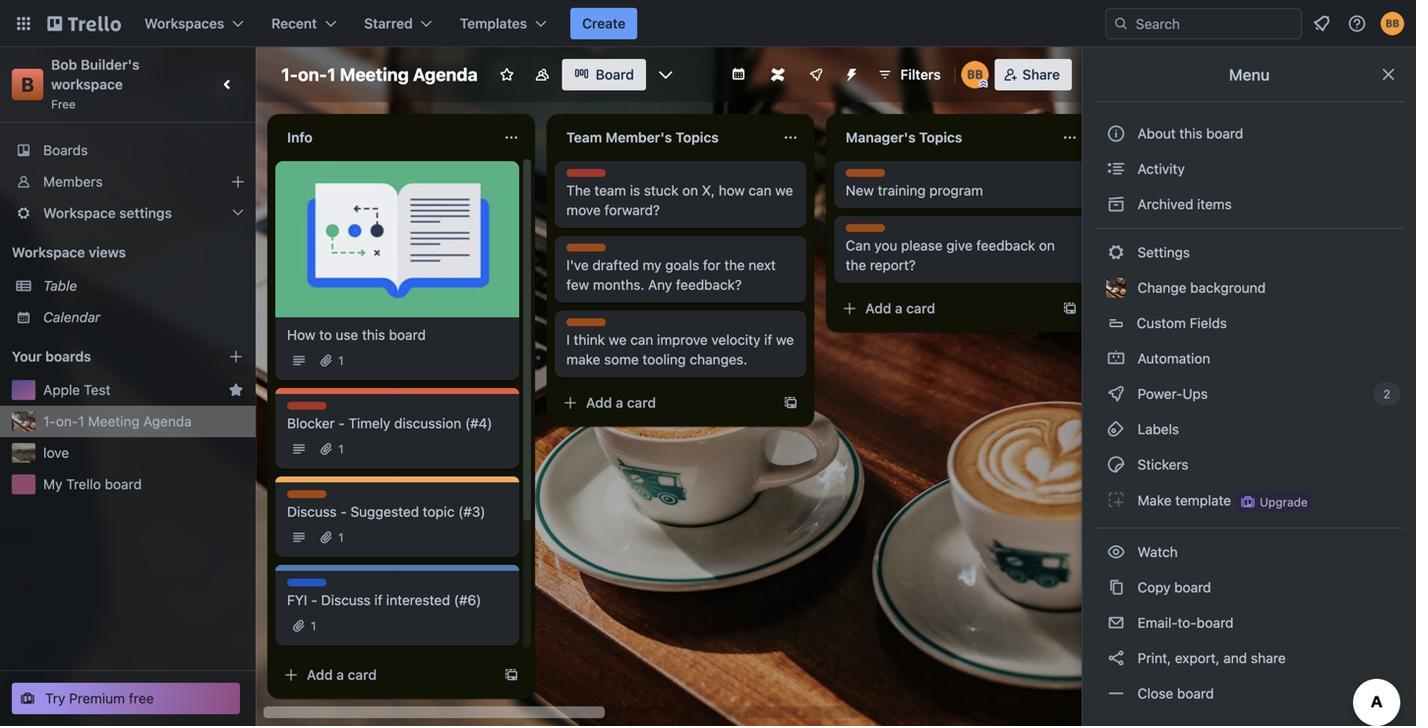 Task type: locate. For each thing, give the bounding box(es) containing it.
1 the from the left
[[724, 257, 745, 273]]

share
[[1022, 66, 1060, 83]]

1 horizontal spatial 1-on-1 meeting agenda
[[281, 64, 478, 85]]

archived items
[[1134, 196, 1232, 212]]

a down report?
[[895, 300, 903, 317]]

add a card button down tooling
[[555, 387, 775, 419]]

meeting down test
[[88, 413, 140, 430]]

color: red, title: "blocker" element for the team is stuck on x, how can we move forward?
[[566, 169, 609, 184]]

new
[[846, 182, 874, 199]]

discuss for i've
[[566, 245, 611, 259]]

0 horizontal spatial can
[[630, 332, 653, 348]]

print, export, and share link
[[1094, 643, 1404, 675]]

0 horizontal spatial meeting
[[88, 413, 140, 430]]

4 sm image from the top
[[1106, 420, 1126, 440]]

1-on-1 meeting agenda inside 1-on-1 meeting agenda link
[[43, 413, 192, 430]]

discuss for discuss
[[287, 492, 332, 505]]

1 horizontal spatial agenda
[[413, 64, 478, 85]]

0 vertical spatial this
[[1179, 125, 1203, 142]]

0 vertical spatial a
[[895, 300, 903, 317]]

0 horizontal spatial add a card button
[[275, 660, 496, 691]]

search image
[[1113, 16, 1129, 31]]

i
[[566, 332, 570, 348]]

try
[[45, 691, 65, 707]]

0 horizontal spatial a
[[336, 667, 344, 683]]

goals
[[665, 257, 699, 273]]

blocker for blocker
[[287, 403, 330, 417]]

5 sm image from the top
[[1106, 491, 1126, 510]]

we up "some"
[[609, 332, 627, 348]]

the right "for"
[[724, 257, 745, 273]]

color: orange, title: "discuss" element down manager's
[[846, 169, 890, 184]]

1 horizontal spatial on
[[1039, 237, 1055, 254]]

1 vertical spatial 1-
[[43, 413, 56, 430]]

0 vertical spatial can
[[749, 182, 771, 199]]

meeting inside board name text box
[[340, 64, 409, 85]]

1 horizontal spatial can
[[749, 182, 771, 199]]

discuss i've drafted my goals for the next few months. any feedback?
[[566, 245, 776, 293]]

print,
[[1138, 650, 1171, 667]]

- inside discuss discuss - suggested topic (#3)
[[340, 504, 347, 520]]

5 sm image from the top
[[1106, 614, 1126, 633]]

sm image inside copy board link
[[1106, 578, 1126, 598]]

0 horizontal spatial on
[[682, 182, 698, 199]]

info
[[287, 129, 313, 146]]

sm image left email-
[[1106, 614, 1126, 633]]

upgrade button
[[1236, 491, 1312, 514]]

boards
[[43, 142, 88, 158]]

2 horizontal spatial add a card
[[865, 300, 935, 317]]

1 vertical spatial on-
[[56, 413, 78, 430]]

add down report?
[[865, 300, 891, 317]]

use
[[336, 327, 358, 343]]

can
[[749, 182, 771, 199], [630, 332, 653, 348]]

fyi - discuss if interested (#6) link
[[287, 591, 507, 611]]

free
[[51, 97, 76, 111]]

can inside the blocker the team is stuck on x, how can we move forward?
[[749, 182, 771, 199]]

sm image left 'power-'
[[1106, 384, 1126, 404]]

sm image for print, export, and share
[[1106, 649, 1126, 669]]

sm image
[[1106, 159, 1126, 179], [1106, 195, 1126, 214], [1106, 349, 1126, 369], [1106, 420, 1126, 440], [1106, 491, 1126, 510], [1106, 543, 1126, 562]]

how
[[287, 327, 315, 343]]

agenda left star or unstar board icon
[[413, 64, 478, 85]]

discuss inside the discuss i think we can improve velocity if we make some tooling changes.
[[566, 320, 611, 333]]

the down can
[[846, 257, 866, 273]]

0 vertical spatial on-
[[298, 64, 327, 85]]

1 horizontal spatial color: red, title: "blocker" element
[[566, 169, 609, 184]]

blocker for the
[[566, 170, 609, 184]]

blocker inside the blocker the team is stuck on x, how can we move forward?
[[566, 170, 609, 184]]

3 sm image from the top
[[1106, 455, 1126, 475]]

0 vertical spatial add a card button
[[834, 293, 1054, 325]]

some
[[604, 352, 639, 368]]

1 horizontal spatial add a card
[[586, 395, 656, 411]]

0 vertical spatial agenda
[[413, 64, 478, 85]]

1 horizontal spatial on-
[[298, 64, 327, 85]]

2 vertical spatial add a card
[[307, 667, 377, 683]]

b link
[[12, 69, 43, 100]]

menu
[[1229, 65, 1270, 84]]

on left x,
[[682, 182, 698, 199]]

sm image inside watch link
[[1106, 543, 1126, 562]]

my
[[43, 476, 62, 493]]

1 horizontal spatial topics
[[919, 129, 962, 146]]

add for report?
[[865, 300, 891, 317]]

copy board link
[[1094, 572, 1404, 604]]

sm image for stickers
[[1106, 455, 1126, 475]]

0 vertical spatial add a card
[[865, 300, 935, 317]]

0 horizontal spatial 1-
[[43, 413, 56, 430]]

1 horizontal spatial card
[[627, 395, 656, 411]]

sm image left labels
[[1106, 420, 1126, 440]]

starred button
[[352, 8, 444, 39]]

topics inside text box
[[919, 129, 962, 146]]

1 horizontal spatial a
[[616, 395, 623, 411]]

0 horizontal spatial if
[[374, 592, 382, 609]]

builder's
[[81, 57, 140, 73]]

blocker the team is stuck on x, how can we move forward?
[[566, 170, 793, 218]]

1 vertical spatial 1-on-1 meeting agenda
[[43, 413, 192, 430]]

b
[[21, 73, 34, 96]]

1- down recent
[[281, 64, 298, 85]]

board up print, export, and share
[[1197, 615, 1234, 631]]

1-
[[281, 64, 298, 85], [43, 413, 56, 430]]

sm image left archived at the right
[[1106, 195, 1126, 214]]

1 horizontal spatial create from template… image
[[1062, 301, 1078, 317]]

color: orange, title: "discuss" element up make
[[566, 319, 611, 333]]

labels link
[[1094, 414, 1404, 445]]

workspaces button
[[133, 8, 256, 39]]

2 the from the left
[[846, 257, 866, 273]]

velocity
[[711, 332, 760, 348]]

can right how
[[749, 182, 771, 199]]

sm image inside activity link
[[1106, 159, 1126, 179]]

1 topics from the left
[[676, 129, 719, 146]]

activity link
[[1094, 153, 1404, 185]]

card down "some"
[[627, 395, 656, 411]]

upgrade
[[1260, 496, 1308, 509]]

1-on-1 meeting agenda down apple test link
[[43, 413, 192, 430]]

0 vertical spatial on
[[682, 182, 698, 199]]

confluence icon image
[[771, 68, 784, 82]]

card
[[906, 300, 935, 317], [627, 395, 656, 411], [348, 667, 377, 683]]

add down color: blue, title: "fyi" element
[[307, 667, 333, 683]]

add a card down "some"
[[586, 395, 656, 411]]

add
[[865, 300, 891, 317], [586, 395, 612, 411], [307, 667, 333, 683]]

i've drafted my goals for the next few months. any feedback? link
[[566, 256, 795, 295]]

color: red, title: "blocker" element left timely
[[287, 402, 330, 417]]

workspace for workspace settings
[[43, 205, 116, 221]]

1 vertical spatial add a card button
[[555, 387, 775, 419]]

- inside blocker blocker - timely discussion (#4)
[[338, 415, 345, 432]]

0 horizontal spatial card
[[348, 667, 377, 683]]

card down report?
[[906, 300, 935, 317]]

make template
[[1134, 493, 1231, 509]]

starred
[[364, 15, 413, 31]]

sm image inside automation link
[[1106, 349, 1126, 369]]

bob builder's workspace free
[[51, 57, 143, 111]]

Info text field
[[275, 122, 492, 153]]

to-
[[1178, 615, 1197, 631]]

2 vertical spatial card
[[348, 667, 377, 683]]

suggested
[[351, 504, 419, 520]]

2 horizontal spatial card
[[906, 300, 935, 317]]

1 vertical spatial create from template… image
[[503, 668, 519, 683]]

0 vertical spatial create from template… image
[[1062, 301, 1078, 317]]

color: orange, title: "discuss" element
[[846, 169, 890, 184], [846, 224, 890, 239], [566, 244, 611, 259], [566, 319, 611, 333], [287, 491, 332, 505]]

your boards
[[12, 349, 91, 365]]

sm image
[[1106, 243, 1126, 263], [1106, 384, 1126, 404], [1106, 455, 1126, 475], [1106, 578, 1126, 598], [1106, 614, 1126, 633], [1106, 649, 1126, 669], [1106, 684, 1126, 704]]

1 horizontal spatial meeting
[[340, 64, 409, 85]]

topics
[[676, 129, 719, 146], [919, 129, 962, 146]]

2 vertical spatial -
[[311, 592, 317, 609]]

color: orange, title: "discuss" element left suggested
[[287, 491, 332, 505]]

this right about
[[1179, 125, 1203, 142]]

1 vertical spatial color: red, title: "blocker" element
[[287, 402, 330, 417]]

discuss discuss - suggested topic (#3)
[[287, 492, 485, 520]]

1 horizontal spatial add
[[586, 395, 612, 411]]

the inside discuss i've drafted my goals for the next few months. any feedback?
[[724, 257, 745, 273]]

2 vertical spatial a
[[336, 667, 344, 683]]

can up "some"
[[630, 332, 653, 348]]

few
[[566, 277, 589, 293]]

a for few
[[616, 395, 623, 411]]

agenda up 'love' link
[[143, 413, 192, 430]]

archived items link
[[1094, 189, 1404, 220]]

on- down recent dropdown button on the left of page
[[298, 64, 327, 85]]

0 horizontal spatial 1-on-1 meeting agenda
[[43, 413, 192, 430]]

1 down discuss discuss - suggested topic (#3)
[[338, 531, 344, 545]]

- inside fyi fyi - discuss if interested (#6)
[[311, 592, 317, 609]]

sm image left watch on the bottom of the page
[[1106, 543, 1126, 562]]

1 vertical spatial -
[[340, 504, 347, 520]]

if inside fyi fyi - discuss if interested (#6)
[[374, 592, 382, 609]]

board down 'love' link
[[105, 476, 142, 493]]

1 vertical spatial agenda
[[143, 413, 192, 430]]

members link
[[0, 166, 256, 198]]

1- up love
[[43, 413, 56, 430]]

sm image left the automation
[[1106, 349, 1126, 369]]

Board name text field
[[271, 59, 487, 90]]

1 horizontal spatial 1-
[[281, 64, 298, 85]]

1 vertical spatial add
[[586, 395, 612, 411]]

if right velocity
[[764, 332, 772, 348]]

workspace down members
[[43, 205, 116, 221]]

add a card button
[[834, 293, 1054, 325], [555, 387, 775, 419], [275, 660, 496, 691]]

if left interested
[[374, 592, 382, 609]]

topics up x,
[[676, 129, 719, 146]]

x,
[[702, 182, 715, 199]]

0 horizontal spatial this
[[362, 327, 385, 343]]

fyi fyi - discuss if interested (#6)
[[287, 580, 481, 609]]

1 inside board name text box
[[327, 64, 336, 85]]

sm image inside archived items link
[[1106, 195, 1126, 214]]

a down "some"
[[616, 395, 623, 411]]

1 vertical spatial this
[[362, 327, 385, 343]]

a down fyi fyi - discuss if interested (#6)
[[336, 667, 344, 683]]

board inside "button"
[[1206, 125, 1243, 142]]

customize views image
[[656, 65, 675, 85]]

export,
[[1175, 650, 1220, 667]]

1 horizontal spatial if
[[764, 332, 772, 348]]

sm image left settings
[[1106, 243, 1126, 263]]

1 vertical spatial meeting
[[88, 413, 140, 430]]

2 sm image from the top
[[1106, 384, 1126, 404]]

this member is an admin of this board. image
[[979, 80, 988, 89]]

sm image inside settings link
[[1106, 243, 1126, 263]]

0 notifications image
[[1310, 12, 1333, 35]]

a
[[895, 300, 903, 317], [616, 395, 623, 411], [336, 667, 344, 683]]

0 vertical spatial if
[[764, 332, 772, 348]]

0 vertical spatial -
[[338, 415, 345, 432]]

1 vertical spatial card
[[627, 395, 656, 411]]

2 topics from the left
[[919, 129, 962, 146]]

workspace inside "dropdown button"
[[43, 205, 116, 221]]

color: red, title: "blocker" element up move
[[566, 169, 609, 184]]

Search field
[[1129, 9, 1301, 38]]

this right use
[[362, 327, 385, 343]]

automation image
[[836, 59, 863, 87]]

2 horizontal spatial add
[[865, 300, 891, 317]]

color: blue, title: "fyi" element
[[287, 579, 326, 594]]

0 vertical spatial workspace
[[43, 205, 116, 221]]

color: orange, title: "discuss" element up few
[[566, 244, 611, 259]]

color: orange, title: "discuss" element down "new"
[[846, 224, 890, 239]]

board
[[1206, 125, 1243, 142], [389, 327, 426, 343], [105, 476, 142, 493], [1174, 580, 1211, 596], [1197, 615, 1234, 631], [1177, 686, 1214, 702]]

manager's topics
[[846, 129, 962, 146]]

fields
[[1190, 315, 1227, 331]]

1 vertical spatial a
[[616, 395, 623, 411]]

0 horizontal spatial add
[[307, 667, 333, 683]]

1-on-1 meeting agenda down starred
[[281, 64, 478, 85]]

sm image left 'make'
[[1106, 491, 1126, 510]]

on- inside board name text box
[[298, 64, 327, 85]]

sm image inside print, export, and share link
[[1106, 649, 1126, 669]]

sm image for activity
[[1106, 159, 1126, 179]]

workspace settings
[[43, 205, 172, 221]]

on- down apple
[[56, 413, 78, 430]]

workspace visible image
[[535, 67, 550, 83]]

template
[[1175, 493, 1231, 509]]

bob builder (bobbuilder40) image
[[1381, 12, 1404, 35]]

1 down recent dropdown button on the left of page
[[327, 64, 336, 85]]

2 sm image from the top
[[1106, 195, 1126, 214]]

discuss inside discuss can you please give feedback on the report?
[[846, 225, 890, 239]]

0 vertical spatial 1-on-1 meeting agenda
[[281, 64, 478, 85]]

sm image left copy
[[1106, 578, 1126, 598]]

sm image left print,
[[1106, 649, 1126, 669]]

discuss inside discuss i've drafted my goals for the next few months. any feedback?
[[566, 245, 611, 259]]

sm image inside stickers link
[[1106, 455, 1126, 475]]

add a card button down fyi - discuss if interested (#6) link
[[275, 660, 496, 691]]

we right how
[[775, 182, 793, 199]]

board up activity link
[[1206, 125, 1243, 142]]

drafted
[[592, 257, 639, 273]]

apple test
[[43, 382, 110, 398]]

sm image left activity
[[1106, 159, 1126, 179]]

months.
[[593, 277, 644, 293]]

6 sm image from the top
[[1106, 649, 1126, 669]]

bob
[[51, 57, 77, 73]]

sm image left close
[[1106, 684, 1126, 704]]

0 vertical spatial card
[[906, 300, 935, 317]]

4 sm image from the top
[[1106, 578, 1126, 598]]

add down make
[[586, 395, 612, 411]]

workspace
[[51, 76, 123, 92]]

0 vertical spatial color: red, title: "blocker" element
[[566, 169, 609, 184]]

board link
[[562, 59, 646, 90]]

0 horizontal spatial the
[[724, 257, 745, 273]]

1 sm image from the top
[[1106, 159, 1126, 179]]

sm image inside labels link
[[1106, 420, 1126, 440]]

0 vertical spatial 1-
[[281, 64, 298, 85]]

create from template… image
[[1062, 301, 1078, 317], [503, 668, 519, 683]]

we right velocity
[[776, 332, 794, 348]]

add a card down report?
[[865, 300, 935, 317]]

1 vertical spatial workspace
[[12, 244, 85, 261]]

power ups image
[[808, 67, 824, 83]]

team
[[594, 182, 626, 199]]

3 sm image from the top
[[1106, 349, 1126, 369]]

add a card down fyi fyi - discuss if interested (#6)
[[307, 667, 377, 683]]

card down fyi - discuss if interested (#6) link
[[348, 667, 377, 683]]

sm image inside close board link
[[1106, 684, 1126, 704]]

ups
[[1182, 386, 1208, 402]]

agenda inside board name text box
[[413, 64, 478, 85]]

add a card button down can you please give feedback on the report? link
[[834, 293, 1054, 325]]

create from template… image
[[783, 395, 798, 411]]

workspace up table
[[12, 244, 85, 261]]

love link
[[43, 443, 244, 463]]

workspaces
[[145, 15, 224, 31]]

0 horizontal spatial add a card
[[307, 667, 377, 683]]

topics up discuss new training program
[[919, 129, 962, 146]]

test
[[84, 382, 110, 398]]

on-
[[298, 64, 327, 85], [56, 413, 78, 430]]

1- inside board name text box
[[281, 64, 298, 85]]

(#4)
[[465, 415, 492, 432]]

7 sm image from the top
[[1106, 684, 1126, 704]]

discuss can you please give feedback on the report?
[[846, 225, 1055, 273]]

1 fyi from the top
[[287, 580, 305, 594]]

automation
[[1134, 351, 1210, 367]]

my trello board
[[43, 476, 142, 493]]

forward?
[[604, 202, 660, 218]]

0 horizontal spatial color: red, title: "blocker" element
[[287, 402, 330, 417]]

color: red, title: "blocker" element
[[566, 169, 609, 184], [287, 402, 330, 417]]

2 horizontal spatial add a card button
[[834, 293, 1054, 325]]

discuss for can
[[846, 225, 890, 239]]

0 horizontal spatial topics
[[676, 129, 719, 146]]

0 vertical spatial add
[[865, 300, 891, 317]]

1 vertical spatial if
[[374, 592, 382, 609]]

1 horizontal spatial this
[[1179, 125, 1203, 142]]

1 horizontal spatial the
[[846, 257, 866, 273]]

0 horizontal spatial create from template… image
[[503, 668, 519, 683]]

sm image for watch
[[1106, 543, 1126, 562]]

add a card for few
[[586, 395, 656, 411]]

1-on-1 meeting agenda inside board name text box
[[281, 64, 478, 85]]

discuss inside discuss new training program
[[846, 170, 890, 184]]

on right feedback
[[1039, 237, 1055, 254]]

improve
[[657, 332, 708, 348]]

6 sm image from the top
[[1106, 543, 1126, 562]]

sm image inside email-to-board link
[[1106, 614, 1126, 633]]

meeting down starred
[[340, 64, 409, 85]]

2 horizontal spatial a
[[895, 300, 903, 317]]

0 horizontal spatial agenda
[[143, 413, 192, 430]]

color: orange, title: "discuss" element for think
[[566, 319, 611, 333]]

topics inside text field
[[676, 129, 719, 146]]

1 horizontal spatial add a card button
[[555, 387, 775, 419]]

1 sm image from the top
[[1106, 243, 1126, 263]]

table link
[[43, 276, 244, 296]]

0 vertical spatial meeting
[[340, 64, 409, 85]]

1 vertical spatial on
[[1039, 237, 1055, 254]]

for
[[703, 257, 721, 273]]

how to use this board link
[[287, 325, 507, 345]]

switch to… image
[[14, 14, 33, 33]]

boards
[[45, 349, 91, 365]]

1 vertical spatial add a card
[[586, 395, 656, 411]]

add a card button for give
[[834, 293, 1054, 325]]

1 vertical spatial can
[[630, 332, 653, 348]]

sm image left stickers
[[1106, 455, 1126, 475]]



Task type: vqa. For each thing, say whether or not it's contained in the screenshot.


Task type: describe. For each thing, give the bounding box(es) containing it.
discuss i think we can improve velocity if we make some tooling changes.
[[566, 320, 794, 368]]

1 down the "apple test"
[[78, 413, 84, 430]]

can
[[846, 237, 871, 254]]

interested
[[386, 592, 450, 609]]

2
[[1383, 387, 1390, 401]]

settings link
[[1094, 237, 1404, 268]]

a for report?
[[895, 300, 903, 317]]

card for report?
[[906, 300, 935, 317]]

email-to-board
[[1134, 615, 1234, 631]]

sm image for labels
[[1106, 420, 1126, 440]]

primary element
[[0, 0, 1416, 47]]

discuss for new
[[846, 170, 890, 184]]

templates
[[460, 15, 527, 31]]

back to home image
[[47, 8, 121, 39]]

2 vertical spatial add a card button
[[275, 660, 496, 691]]

change
[[1138, 280, 1186, 296]]

custom fields
[[1137, 315, 1227, 331]]

free
[[129, 691, 154, 707]]

add for few
[[586, 395, 612, 411]]

watch link
[[1094, 537, 1404, 568]]

the
[[566, 182, 591, 199]]

Team Member's Topics text field
[[555, 122, 771, 153]]

color: orange, title: "discuss" element for drafted
[[566, 244, 611, 259]]

your boards with 4 items element
[[12, 345, 199, 369]]

sm image for copy board
[[1106, 578, 1126, 598]]

my
[[643, 257, 661, 273]]

1 down use
[[338, 354, 344, 368]]

bob builder (bobbuilder40) image
[[961, 61, 989, 89]]

starred icon image
[[228, 383, 244, 398]]

apple test link
[[43, 381, 220, 400]]

report?
[[870, 257, 916, 273]]

sm image for settings
[[1106, 243, 1126, 263]]

tooling
[[642, 352, 686, 368]]

change background link
[[1094, 272, 1404, 304]]

star or unstar board image
[[499, 67, 515, 83]]

board up "to-"
[[1174, 580, 1211, 596]]

views
[[89, 244, 126, 261]]

workspace navigation collapse icon image
[[214, 71, 242, 98]]

close
[[1138, 686, 1173, 702]]

change background
[[1134, 280, 1266, 296]]

can inside the discuss i think we can improve velocity if we make some tooling changes.
[[630, 332, 653, 348]]

topic
[[423, 504, 455, 520]]

background
[[1190, 280, 1266, 296]]

the team is stuck on x, how can we move forward? link
[[566, 181, 795, 220]]

sm image for email-to-board
[[1106, 614, 1126, 633]]

color: red, title: "blocker" element for blocker - timely discussion (#4)
[[287, 402, 330, 417]]

please
[[901, 237, 943, 254]]

discuss - suggested topic (#3) link
[[287, 502, 507, 522]]

- for fyi
[[311, 592, 317, 609]]

add a card for report?
[[865, 300, 935, 317]]

custom fields button
[[1094, 308, 1404, 339]]

- for blocker
[[338, 415, 345, 432]]

watch
[[1134, 544, 1181, 561]]

program
[[929, 182, 983, 199]]

Manager's Topics text field
[[834, 122, 1050, 153]]

print, export, and share
[[1134, 650, 1286, 667]]

make
[[566, 352, 600, 368]]

2 fyi from the top
[[287, 592, 307, 609]]

color: orange, title: "discuss" element for training
[[846, 169, 890, 184]]

share
[[1251, 650, 1286, 667]]

we inside the blocker the team is stuck on x, how can we move forward?
[[775, 182, 793, 199]]

members
[[43, 174, 103, 190]]

discuss new training program
[[846, 170, 983, 199]]

feedback
[[976, 237, 1035, 254]]

workspace views
[[12, 244, 126, 261]]

board right use
[[389, 327, 426, 343]]

try premium free
[[45, 691, 154, 707]]

custom
[[1137, 315, 1186, 331]]

about this board button
[[1094, 118, 1404, 149]]

copy board
[[1134, 580, 1211, 596]]

templates button
[[448, 8, 559, 39]]

on inside discuss can you please give feedback on the report?
[[1039, 237, 1055, 254]]

color: orange, title: "discuss" element for you
[[846, 224, 890, 239]]

stickers
[[1134, 457, 1189, 473]]

workspace for workspace views
[[12, 244, 85, 261]]

stuck
[[644, 182, 678, 199]]

1 down blocker blocker - timely discussion (#4)
[[338, 443, 344, 456]]

your
[[12, 349, 42, 365]]

blocker - timely discussion (#4) link
[[287, 414, 507, 434]]

you
[[874, 237, 897, 254]]

(#6)
[[454, 592, 481, 609]]

open information menu image
[[1347, 14, 1367, 33]]

this inside how to use this board link
[[362, 327, 385, 343]]

recent button
[[260, 8, 348, 39]]

add a card button for goals
[[555, 387, 775, 419]]

team member's topics
[[566, 129, 719, 146]]

discuss inside fyi fyi - discuss if interested (#6)
[[321, 592, 371, 609]]

if inside the discuss i think we can improve velocity if we make some tooling changes.
[[764, 332, 772, 348]]

close board link
[[1094, 679, 1404, 710]]

sm image for automation
[[1106, 349, 1126, 369]]

- for discuss
[[340, 504, 347, 520]]

copy
[[1138, 580, 1171, 596]]

calendar power-up image
[[730, 66, 746, 82]]

move
[[566, 202, 601, 218]]

(#3)
[[458, 504, 485, 520]]

items
[[1197, 196, 1232, 212]]

create from template… image for info
[[503, 668, 519, 683]]

recent
[[271, 15, 317, 31]]

calendar
[[43, 309, 100, 325]]

activity
[[1134, 161, 1185, 177]]

card for few
[[627, 395, 656, 411]]

sm image for power-ups
[[1106, 384, 1126, 404]]

discuss for i
[[566, 320, 611, 333]]

automation link
[[1094, 343, 1404, 375]]

add board image
[[228, 349, 244, 365]]

sm image for make template
[[1106, 491, 1126, 510]]

the inside discuss can you please give feedback on the report?
[[846, 257, 866, 273]]

premium
[[69, 691, 125, 707]]

new training program link
[[846, 181, 1074, 201]]

1 down color: blue, title: "fyi" element
[[311, 620, 316, 633]]

member's
[[606, 129, 672, 146]]

my trello board link
[[43, 475, 244, 495]]

create from template… image for manager's topics
[[1062, 301, 1078, 317]]

how
[[719, 182, 745, 199]]

stickers link
[[1094, 449, 1404, 481]]

training
[[878, 182, 926, 199]]

can you please give feedback on the report? link
[[846, 236, 1074, 275]]

sm image for close board
[[1106, 684, 1126, 704]]

1- inside 1-on-1 meeting agenda link
[[43, 413, 56, 430]]

discussion
[[394, 415, 461, 432]]

meeting inside 1-on-1 meeting agenda link
[[88, 413, 140, 430]]

share button
[[995, 59, 1072, 90]]

0 horizontal spatial on-
[[56, 413, 78, 430]]

boards link
[[0, 135, 256, 166]]

board down export,
[[1177, 686, 1214, 702]]

settings
[[119, 205, 172, 221]]

i think we can improve velocity if we make some tooling changes. link
[[566, 330, 795, 370]]

about this board
[[1138, 125, 1243, 142]]

archived
[[1138, 196, 1193, 212]]

to
[[319, 327, 332, 343]]

this inside about this board "button"
[[1179, 125, 1203, 142]]

sm image for archived items
[[1106, 195, 1126, 214]]

2 vertical spatial add
[[307, 667, 333, 683]]

settings
[[1134, 244, 1190, 261]]

on inside the blocker the team is stuck on x, how can we move forward?
[[682, 182, 698, 199]]



